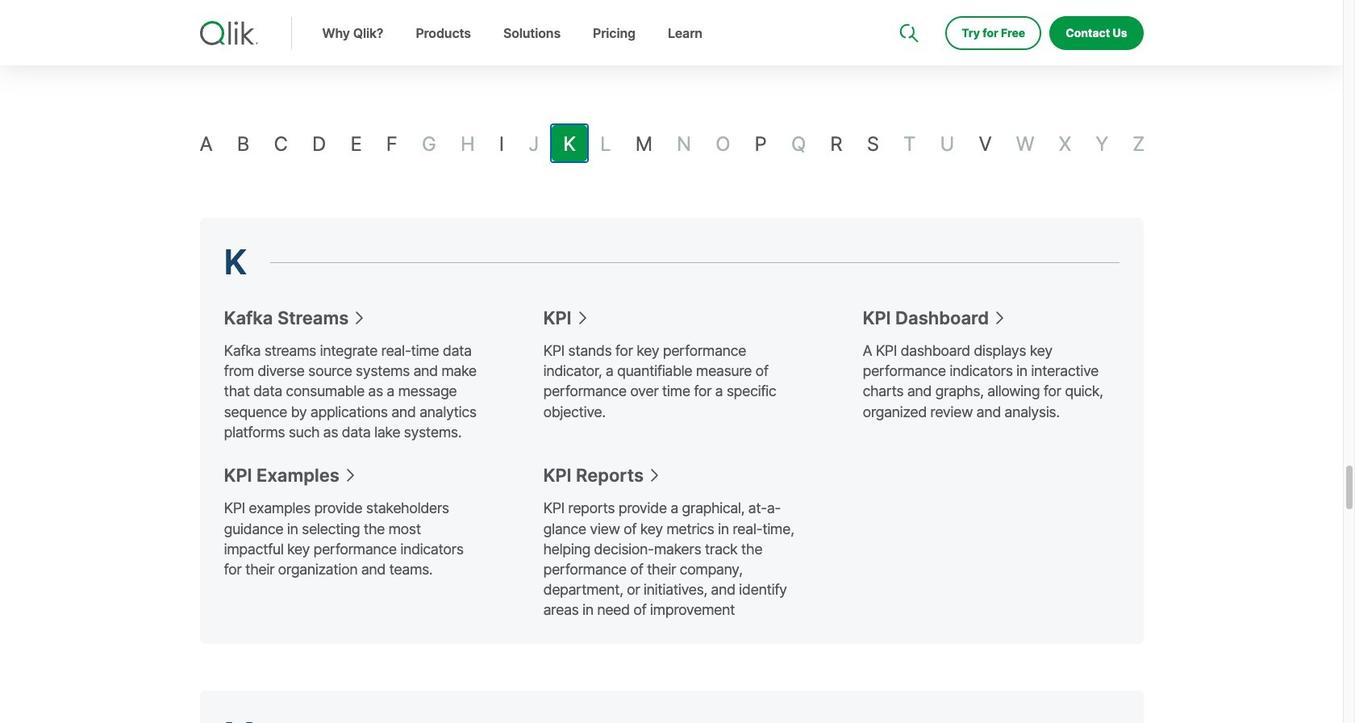 Task type: describe. For each thing, give the bounding box(es) containing it.
company image
[[995, 0, 1008, 13]]



Task type: locate. For each thing, give the bounding box(es) containing it.
support image
[[902, 0, 915, 13]]

qlik image
[[200, 21, 258, 45]]



Task type: vqa. For each thing, say whether or not it's contained in the screenshot.
Room to the middle
no



